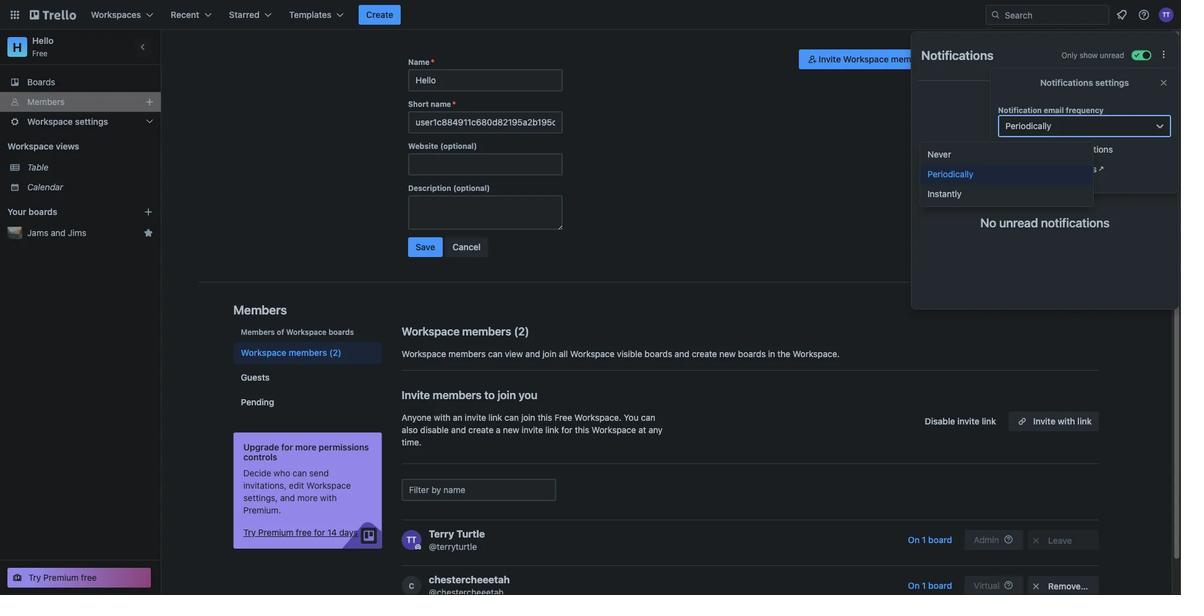 Task type: locate. For each thing, give the bounding box(es) containing it.
1 vertical spatial unread
[[1000, 215, 1039, 230]]

members
[[27, 97, 65, 107], [234, 303, 287, 317], [241, 328, 275, 337]]

1 horizontal spatial workspace.
[[793, 349, 840, 359]]

boards up (2)
[[329, 328, 354, 337]]

1 horizontal spatial free
[[555, 413, 572, 423]]

views
[[56, 141, 79, 152]]

calendar
[[27, 182, 63, 192]]

0 vertical spatial try
[[243, 528, 256, 538]]

Filter by name text field
[[402, 479, 556, 502]]

no unread notifications
[[981, 215, 1110, 230]]

2 vertical spatial join
[[521, 413, 536, 423]]

organizationdetailform element
[[408, 57, 563, 262]]

invitations,
[[243, 481, 287, 491]]

turtle
[[457, 529, 485, 540]]

1 vertical spatial this
[[575, 425, 590, 436]]

notifications for no unread notifications
[[1041, 215, 1110, 230]]

members up of
[[234, 303, 287, 317]]

link inside button
[[1078, 417, 1092, 427]]

notifications
[[1064, 144, 1113, 155], [1041, 215, 1110, 230]]

1 vertical spatial for
[[281, 443, 293, 453]]

1 vertical spatial *
[[453, 100, 456, 108]]

sm image left remove…
[[1030, 581, 1043, 593]]

0 vertical spatial more
[[295, 443, 317, 453]]

members link
[[0, 92, 161, 112]]

*
[[431, 58, 435, 66], [453, 100, 456, 108]]

board left admin
[[929, 535, 953, 546]]

1 horizontal spatial join
[[521, 413, 536, 423]]

and down edit
[[280, 493, 295, 504]]

you
[[519, 389, 538, 402]]

sm image for terry turtle
[[1030, 535, 1043, 547]]

0 vertical spatial premium
[[258, 528, 294, 538]]

chestercheeetah
[[429, 574, 510, 586]]

0 vertical spatial for
[[562, 425, 573, 436]]

0 horizontal spatial join
[[498, 389, 516, 402]]

workspace. right the
[[793, 349, 840, 359]]

with for anyone
[[434, 413, 451, 423]]

on 1 board left admin
[[908, 535, 953, 546]]

invite with link button
[[1009, 412, 1100, 432]]

and right visible
[[675, 349, 690, 359]]

invite with link
[[1034, 417, 1092, 427]]

virtual button
[[965, 577, 1024, 596]]

1 horizontal spatial premium
[[258, 528, 294, 538]]

jams
[[27, 228, 48, 238]]

sm image inside 'leave' link
[[1030, 535, 1043, 547]]

remove… link
[[1028, 577, 1100, 596]]

1 vertical spatial board
[[929, 581, 953, 591]]

(
[[514, 325, 518, 338]]

0 horizontal spatial workspace.
[[575, 413, 622, 423]]

workspace settings
[[27, 117, 108, 127]]

1 horizontal spatial this
[[575, 425, 590, 436]]

on 1 board for chestercheeetah
[[908, 581, 953, 591]]

invite for invite with link
[[1034, 417, 1056, 427]]

premium for try premium free for 14 days
[[258, 528, 294, 538]]

on 1 board link left virtual
[[901, 577, 960, 596]]

1 vertical spatial on 1 board
[[908, 581, 953, 591]]

1 vertical spatial create
[[469, 425, 494, 436]]

1 vertical spatial free
[[81, 573, 97, 583]]

sm image
[[807, 53, 819, 66]]

1 vertical spatial (optional)
[[453, 184, 490, 192]]

1 for chestercheeetah
[[922, 581, 926, 591]]

sm image
[[1030, 535, 1043, 547], [1030, 581, 1043, 593]]

1 horizontal spatial *
[[453, 100, 456, 108]]

add board image
[[144, 207, 153, 217]]

notifications inside button
[[1064, 144, 1113, 155]]

(optional) right description
[[453, 184, 490, 192]]

permissions
[[319, 443, 369, 453]]

0 vertical spatial board
[[929, 535, 953, 546]]

invite
[[819, 54, 841, 64], [402, 389, 430, 402], [1034, 417, 1056, 427]]

* right "name"
[[431, 58, 435, 66]]

1 vertical spatial sm image
[[1030, 581, 1043, 593]]

on for chestercheeetah
[[908, 581, 920, 591]]

1 horizontal spatial try
[[243, 528, 256, 538]]

0 vertical spatial on 1 board link
[[901, 531, 960, 551]]

table link
[[27, 161, 153, 174]]

disable invite link
[[925, 417, 997, 427]]

1 vertical spatial free
[[555, 413, 572, 423]]

None text field
[[408, 69, 563, 92], [408, 111, 563, 134], [408, 69, 563, 92], [408, 111, 563, 134]]

any
[[649, 425, 663, 436]]

0 horizontal spatial try
[[28, 573, 41, 583]]

2 vertical spatial settings
[[1065, 164, 1097, 174]]

(optional) for website (optional)
[[440, 142, 477, 150]]

workspace members left (
[[402, 325, 511, 338]]

1 on 1 board from the top
[[908, 535, 953, 546]]

0 horizontal spatial free
[[81, 573, 97, 583]]

0 vertical spatial *
[[431, 58, 435, 66]]

0 vertical spatial 1
[[922, 535, 926, 546]]

1 vertical spatial 1
[[922, 581, 926, 591]]

None text field
[[408, 153, 563, 176], [408, 195, 563, 230], [408, 153, 563, 176], [408, 195, 563, 230]]

and down an
[[451, 425, 466, 436]]

0 horizontal spatial workspace members
[[241, 348, 327, 358]]

members of workspace boards
[[241, 328, 354, 337]]

on 1 board link
[[901, 531, 960, 551], [901, 577, 960, 596]]

1 vertical spatial settings
[[75, 117, 108, 127]]

can up edit
[[293, 469, 307, 479]]

settings down allow desktop notifications button
[[1065, 164, 1097, 174]]

1 on from the top
[[908, 535, 920, 546]]

link inside button
[[982, 417, 997, 427]]

(optional)
[[440, 142, 477, 150], [453, 184, 490, 192]]

0 horizontal spatial new
[[503, 425, 520, 436]]

days
[[339, 528, 358, 538]]

0 horizontal spatial create
[[469, 425, 494, 436]]

this member is an admin of this workspace. image
[[415, 545, 421, 551]]

invite right disable
[[958, 417, 980, 427]]

0 vertical spatial notifications
[[1064, 144, 1113, 155]]

desktop
[[1030, 144, 1062, 155]]

0 vertical spatial join
[[543, 349, 557, 359]]

link
[[489, 413, 502, 423], [982, 417, 997, 427], [1078, 417, 1092, 427], [546, 425, 559, 436]]

1 sm image from the top
[[1030, 535, 1043, 547]]

1 vertical spatial join
[[498, 389, 516, 402]]

2 on 1 board link from the top
[[901, 577, 960, 596]]

can down you
[[505, 413, 519, 423]]

anyone
[[402, 413, 432, 423]]

members left of
[[241, 328, 275, 337]]

new left 'in'
[[720, 349, 736, 359]]

with inside invite with link button
[[1058, 417, 1076, 427]]

0 vertical spatial periodically
[[1006, 121, 1052, 131]]

1 vertical spatial new
[[503, 425, 520, 436]]

1 vertical spatial on
[[908, 581, 920, 591]]

workspace. left you
[[575, 413, 622, 423]]

boards
[[28, 207, 57, 217], [329, 328, 354, 337], [645, 349, 673, 359], [738, 349, 766, 359]]

hello link
[[32, 36, 54, 46]]

notification
[[1018, 164, 1063, 174]]

1 horizontal spatial free
[[296, 528, 312, 538]]

2 horizontal spatial join
[[543, 349, 557, 359]]

0 vertical spatial notifications
[[922, 48, 994, 62]]

1 vertical spatial periodically
[[928, 169, 974, 179]]

board left virtual
[[929, 581, 953, 591]]

2 vertical spatial members
[[241, 328, 275, 337]]

1 vertical spatial invite
[[402, 389, 430, 402]]

invite for invite members to join you
[[402, 389, 430, 402]]

1 horizontal spatial invite
[[522, 425, 543, 436]]

more
[[295, 443, 317, 453], [297, 493, 318, 504]]

2 1 from the top
[[922, 581, 926, 591]]

no
[[981, 215, 997, 230]]

to
[[485, 389, 495, 402]]

search image
[[991, 10, 1001, 20]]

1 horizontal spatial workspace members
[[402, 325, 511, 338]]

view
[[505, 349, 523, 359]]

boards right visible
[[645, 349, 673, 359]]

1 horizontal spatial periodically
[[1006, 121, 1052, 131]]

workspace members
[[402, 325, 511, 338], [241, 348, 327, 358]]

0 horizontal spatial for
[[281, 443, 293, 453]]

Search field
[[1001, 6, 1109, 24]]

h
[[13, 40, 22, 54]]

0 horizontal spatial free
[[32, 49, 48, 58]]

periodically up instantly
[[928, 169, 974, 179]]

0 vertical spatial unread
[[1100, 51, 1125, 60]]

templates button
[[282, 5, 351, 25]]

name *
[[408, 58, 435, 66]]

0 vertical spatial new
[[720, 349, 736, 359]]

invite right a
[[522, 425, 543, 436]]

1 vertical spatial more
[[297, 493, 318, 504]]

0 notifications image
[[1115, 7, 1130, 22]]

2 on 1 board from the top
[[908, 581, 953, 591]]

h link
[[7, 37, 27, 57]]

on 1 board left virtual
[[908, 581, 953, 591]]

1 horizontal spatial invite
[[819, 54, 841, 64]]

1 1 from the top
[[922, 535, 926, 546]]

try inside button
[[28, 573, 41, 583]]

settings inside the workspace settings popup button
[[75, 117, 108, 127]]

@terryturtle
[[429, 542, 477, 552]]

website
[[408, 142, 438, 150]]

2 on from the top
[[908, 581, 920, 591]]

sm image inside remove… link
[[1030, 581, 1043, 593]]

0 horizontal spatial with
[[320, 493, 337, 504]]

2
[[518, 325, 525, 338]]

try for try premium free
[[28, 573, 41, 583]]

disable
[[925, 417, 956, 427]]

your boards
[[7, 207, 57, 217]]

workspace members down of
[[241, 348, 327, 358]]

email
[[1044, 106, 1064, 114]]

visible
[[617, 349, 643, 359]]

try premium free for 14 days
[[243, 528, 358, 538]]

for inside anyone with an invite link can join this free workspace. you can also disable and create a new invite link for this workspace at any time.
[[562, 425, 573, 436]]

0 vertical spatial on
[[908, 535, 920, 546]]

new right a
[[503, 425, 520, 436]]

for inside button
[[314, 528, 325, 538]]

and left jims
[[51, 228, 66, 238]]

notifications down all notification settings link
[[1041, 215, 1110, 230]]

website (optional)
[[408, 142, 477, 150]]

0 vertical spatial (optional)
[[440, 142, 477, 150]]

workspace navigation collapse icon image
[[135, 38, 152, 56]]

join
[[543, 349, 557, 359], [498, 389, 516, 402], [521, 413, 536, 423]]

notifications up all notification settings link
[[1064, 144, 1113, 155]]

can inside upgrade for more permissions controls decide who can send invitations, edit workspace settings, and more with premium.
[[293, 469, 307, 479]]

on 1 board
[[908, 535, 953, 546], [908, 581, 953, 591]]

2 vertical spatial invite
[[1034, 417, 1056, 427]]

try inside try premium free for 14 days button
[[243, 528, 256, 538]]

on
[[908, 535, 920, 546], [908, 581, 920, 591]]

2 sm image from the top
[[1030, 581, 1043, 593]]

1 horizontal spatial new
[[720, 349, 736, 359]]

2 horizontal spatial for
[[562, 425, 573, 436]]

1 vertical spatial on 1 board link
[[901, 577, 960, 596]]

workspace inside invite workspace members button
[[844, 54, 889, 64]]

unread right the no
[[1000, 215, 1039, 230]]

board
[[929, 535, 953, 546], [929, 581, 953, 591]]

sm image for chestercheeetah
[[1030, 581, 1043, 593]]

unread right show
[[1100, 51, 1125, 60]]

1 horizontal spatial create
[[692, 349, 717, 359]]

settings down members link
[[75, 117, 108, 127]]

0 vertical spatial settings
[[1096, 78, 1129, 88]]

(optional) right the website
[[440, 142, 477, 150]]

0 vertical spatial free
[[32, 49, 48, 58]]

create
[[692, 349, 717, 359], [469, 425, 494, 436]]

1 horizontal spatial notifications
[[1041, 78, 1094, 88]]

invite for invite workspace members
[[819, 54, 841, 64]]

more up send
[[295, 443, 317, 453]]

workspace
[[844, 54, 889, 64], [27, 117, 73, 127], [7, 141, 54, 152], [402, 325, 460, 338], [286, 328, 327, 337], [241, 348, 287, 358], [402, 349, 446, 359], [570, 349, 615, 359], [592, 425, 636, 436], [307, 481, 351, 491]]

1 vertical spatial notifications
[[1041, 215, 1110, 230]]

board for chestercheeetah
[[929, 581, 953, 591]]

taco image
[[1012, 113, 1079, 195]]

1 vertical spatial premium
[[43, 573, 79, 583]]

0 vertical spatial free
[[296, 528, 312, 538]]

1 vertical spatial try
[[28, 573, 41, 583]]

board for terry turtle
[[929, 535, 953, 546]]

0 vertical spatial workspace.
[[793, 349, 840, 359]]

members inside button
[[891, 54, 930, 64]]

periodically down notification
[[1006, 121, 1052, 131]]

2 horizontal spatial invite
[[1034, 417, 1056, 427]]

0 horizontal spatial premium
[[43, 573, 79, 583]]

new inside anyone with an invite link can join this free workspace. you can also disable and create a new invite link for this workspace at any time.
[[503, 425, 520, 436]]

1 vertical spatial notifications
[[1041, 78, 1094, 88]]

terry turtle (terryturtle) image
[[1159, 7, 1174, 22]]

join down you
[[521, 413, 536, 423]]

free inside anyone with an invite link can join this free workspace. you can also disable and create a new invite link for this workspace at any time.
[[555, 413, 572, 423]]

members down boards
[[27, 97, 65, 107]]

recent button
[[163, 5, 219, 25]]

sm image left leave at the bottom of the page
[[1030, 535, 1043, 547]]

calendar link
[[27, 181, 153, 194]]

join left the all
[[543, 349, 557, 359]]

with inside upgrade for more permissions controls decide who can send invitations, edit workspace settings, and more with premium.
[[320, 493, 337, 504]]

c
[[409, 582, 414, 591]]

disable
[[420, 425, 449, 436]]

1 board from the top
[[929, 535, 953, 546]]

* right name
[[453, 100, 456, 108]]

try premium free
[[28, 573, 97, 583]]

on 1 board link left admin
[[901, 531, 960, 551]]

invite inside disable invite link button
[[958, 417, 980, 427]]

1 horizontal spatial with
[[434, 413, 451, 423]]

more down edit
[[297, 493, 318, 504]]

workspace inside anyone with an invite link can join this free workspace. you can also disable and create a new invite link for this workspace at any time.
[[592, 425, 636, 436]]

invite right an
[[465, 413, 486, 423]]

unread
[[1100, 51, 1125, 60], [1000, 215, 1039, 230]]

invite inside invite workspace members button
[[819, 54, 841, 64]]

workspace views
[[7, 141, 79, 152]]

on 1 board link for terry turtle
[[901, 531, 960, 551]]

0 vertical spatial sm image
[[1030, 535, 1043, 547]]

notifications down the search icon
[[922, 48, 994, 62]]

2 board from the top
[[929, 581, 953, 591]]

invite
[[465, 413, 486, 423], [958, 417, 980, 427], [522, 425, 543, 436]]

invite inside invite with link button
[[1034, 417, 1056, 427]]

0 horizontal spatial this
[[538, 413, 552, 423]]

free
[[32, 49, 48, 58], [555, 413, 572, 423]]

0 horizontal spatial invite
[[402, 389, 430, 402]]

premium
[[258, 528, 294, 538], [43, 573, 79, 583]]

cancel
[[453, 242, 481, 252]]

0 vertical spatial invite
[[819, 54, 841, 64]]

2 vertical spatial for
[[314, 528, 325, 538]]

disable invite link button
[[918, 412, 1004, 432]]

1 vertical spatial workspace.
[[575, 413, 622, 423]]

2 horizontal spatial invite
[[958, 417, 980, 427]]

1 horizontal spatial for
[[314, 528, 325, 538]]

join right to
[[498, 389, 516, 402]]

0 horizontal spatial notifications
[[922, 48, 994, 62]]

1 on 1 board link from the top
[[901, 531, 960, 551]]

starred icon image
[[144, 228, 153, 238]]

with for invite
[[1058, 417, 1076, 427]]

notifications down only
[[1041, 78, 1094, 88]]

only
[[1062, 51, 1078, 60]]

frequency
[[1066, 106, 1104, 114]]

settings down only show unread in the right of the page
[[1096, 78, 1129, 88]]

new
[[720, 349, 736, 359], [503, 425, 520, 436]]

2 horizontal spatial with
[[1058, 417, 1076, 427]]

0 vertical spatial on 1 board
[[908, 535, 953, 546]]

with inside anyone with an invite link can join this free workspace. you can also disable and create a new invite link for this workspace at any time.
[[434, 413, 451, 423]]

send
[[309, 469, 329, 479]]

and
[[51, 228, 66, 238], [526, 349, 540, 359], [675, 349, 690, 359], [451, 425, 466, 436], [280, 493, 295, 504]]



Task type: describe. For each thing, give the bounding box(es) containing it.
upgrade for more permissions controls decide who can send invitations, edit workspace settings, and more with premium.
[[243, 443, 369, 516]]

boards
[[27, 77, 55, 87]]

you
[[624, 413, 639, 423]]

who
[[274, 469, 290, 479]]

templates
[[289, 10, 332, 20]]

jams and jims
[[27, 228, 86, 238]]

instantly
[[928, 189, 962, 199]]

invite members to join you
[[402, 389, 538, 402]]

starred button
[[222, 5, 279, 25]]

open information menu image
[[1138, 9, 1151, 21]]

your boards with 1 items element
[[7, 205, 125, 220]]

14
[[328, 528, 337, 538]]

a
[[496, 425, 501, 436]]

(2)
[[329, 348, 341, 358]]

save button
[[408, 238, 443, 257]]

can left view
[[488, 349, 503, 359]]

0 vertical spatial this
[[538, 413, 552, 423]]

0 vertical spatial members
[[27, 97, 65, 107]]

0 horizontal spatial invite
[[465, 413, 486, 423]]

invite workspace members
[[819, 54, 930, 64]]

on 1 board link for chestercheeetah
[[901, 577, 960, 596]]

1 for terry turtle
[[922, 535, 926, 546]]

and inside jams and jims link
[[51, 228, 66, 238]]

workspace inside upgrade for more permissions controls decide who can send invitations, edit workspace settings, and more with premium.
[[307, 481, 351, 491]]

at
[[639, 425, 646, 436]]

of
[[277, 328, 284, 337]]

workspace inside the workspace settings popup button
[[27, 117, 73, 127]]

free for try premium free
[[81, 573, 97, 583]]

allow
[[1006, 144, 1027, 155]]

boards up 'jams'
[[28, 207, 57, 217]]

settings inside all notification settings link
[[1065, 164, 1097, 174]]

hello free
[[32, 36, 54, 58]]

hello
[[32, 36, 54, 46]]

guests link
[[234, 367, 382, 389]]

time.
[[402, 438, 422, 448]]

back to home image
[[30, 5, 76, 25]]

settings,
[[243, 493, 278, 504]]

description
[[408, 184, 451, 192]]

show
[[1080, 51, 1098, 60]]

allow desktop notifications
[[1006, 144, 1113, 155]]

name
[[408, 58, 430, 66]]

boards left 'in'
[[738, 349, 766, 359]]

switch to… image
[[9, 9, 21, 21]]

all
[[559, 349, 568, 359]]

0 vertical spatial create
[[692, 349, 717, 359]]

notifications settings
[[1041, 78, 1129, 88]]

try for try premium free for 14 days
[[243, 528, 256, 538]]

recent
[[171, 10, 199, 20]]

boards link
[[0, 72, 161, 92]]

anyone with an invite link can join this free workspace. you can also disable and create a new invite link for this workspace at any time.
[[402, 413, 663, 448]]

0 horizontal spatial unread
[[1000, 215, 1039, 230]]

and inside upgrade for more permissions controls decide who can send invitations, edit workspace settings, and more with premium.
[[280, 493, 295, 504]]

workspace. inside anyone with an invite link can join this free workspace. you can also disable and create a new invite link for this workspace at any time.
[[575, 413, 622, 423]]

1 vertical spatial workspace members
[[241, 348, 327, 358]]

table
[[27, 162, 49, 173]]

edit
[[289, 481, 304, 491]]

notifications for allow desktop notifications
[[1064, 144, 1113, 155]]

all
[[1006, 164, 1016, 174]]

virtual
[[974, 581, 1000, 591]]

jims
[[68, 228, 86, 238]]

close popover image
[[1159, 78, 1169, 88]]

create
[[366, 10, 394, 20]]

try premium free for 14 days button
[[243, 527, 358, 539]]

notifications for notifications
[[922, 48, 994, 62]]

terry
[[429, 529, 454, 540]]

can up at
[[641, 413, 656, 423]]

your
[[7, 207, 26, 217]]

an
[[453, 413, 463, 423]]

upgrade
[[243, 443, 279, 453]]

allow desktop notifications button
[[998, 140, 1172, 160]]

on 1 board for terry turtle
[[908, 535, 953, 546]]

only show unread
[[1062, 51, 1125, 60]]

controls
[[243, 453, 277, 463]]

guests
[[241, 373, 270, 383]]

all notification settings link
[[998, 160, 1170, 179]]

free inside 'hello free'
[[32, 49, 48, 58]]

pending link
[[234, 392, 382, 414]]

leave link
[[1028, 531, 1100, 551]]

and right view
[[526, 349, 540, 359]]

0 vertical spatial workspace members
[[402, 325, 511, 338]]

notifications for notifications settings
[[1041, 78, 1094, 88]]

1 vertical spatial members
[[234, 303, 287, 317]]

short
[[408, 100, 429, 108]]

admin
[[974, 535, 1000, 546]]

all notification settings
[[1006, 164, 1097, 174]]

workspace members can view and join all workspace visible boards and create new boards in the workspace.
[[402, 349, 840, 359]]

0 horizontal spatial *
[[431, 58, 435, 66]]

pending
[[241, 397, 274, 408]]

try premium free button
[[7, 569, 151, 588]]

name
[[431, 100, 451, 108]]

workspaces
[[91, 10, 141, 20]]

settings for workspace settings
[[75, 117, 108, 127]]

notification
[[998, 106, 1042, 114]]

terry turtle @terryturtle
[[429, 529, 485, 552]]

leave
[[1049, 536, 1072, 546]]

workspace settings button
[[0, 112, 161, 132]]

also
[[402, 425, 418, 436]]

join inside anyone with an invite link can join this free workspace. you can also disable and create a new invite link for this workspace at any time.
[[521, 413, 536, 423]]

0 horizontal spatial periodically
[[928, 169, 974, 179]]

the
[[778, 349, 791, 359]]

invite workspace members button
[[799, 49, 937, 69]]

settings for notifications settings
[[1096, 78, 1129, 88]]

premium.
[[243, 506, 281, 516]]

jams and jims link
[[27, 227, 139, 239]]

primary element
[[0, 0, 1182, 30]]

free for try premium free for 14 days
[[296, 528, 312, 538]]

1 horizontal spatial unread
[[1100, 51, 1125, 60]]

workspaces button
[[84, 5, 161, 25]]

and inside anyone with an invite link can join this free workspace. you can also disable and create a new invite link for this workspace at any time.
[[451, 425, 466, 436]]

in
[[768, 349, 775, 359]]

create inside anyone with an invite link can join this free workspace. you can also disable and create a new invite link for this workspace at any time.
[[469, 425, 494, 436]]

premium for try premium free
[[43, 573, 79, 583]]

on for terry turtle
[[908, 535, 920, 546]]

cancel button
[[445, 238, 488, 257]]

admin button
[[965, 531, 1024, 551]]

(optional) for description (optional)
[[453, 184, 490, 192]]

for inside upgrade for more permissions controls decide who can send invitations, edit workspace settings, and more with premium.
[[281, 443, 293, 453]]

notification email frequency
[[998, 106, 1104, 114]]



Task type: vqa. For each thing, say whether or not it's contained in the screenshot.
On 1 Board link for chestercheeetah
yes



